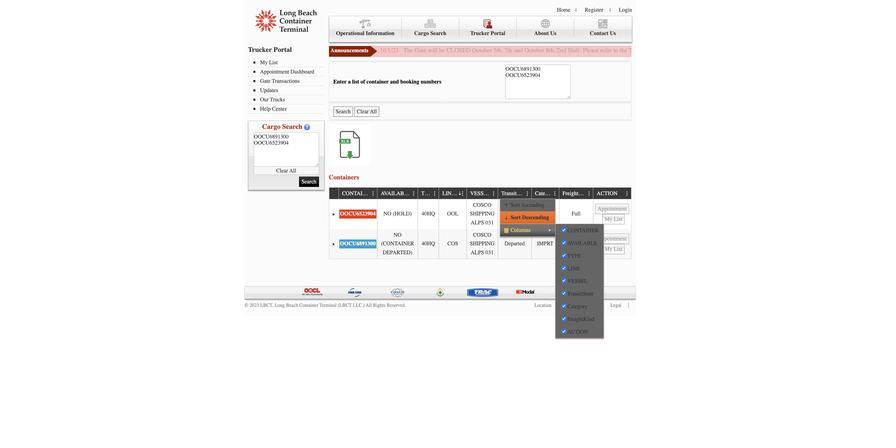 Task type: vqa. For each thing, say whether or not it's contained in the screenshot.
8/30/2023 21:29 cell related to CUSTOMS_DEFAULT_HOLD
no



Task type: locate. For each thing, give the bounding box(es) containing it.
0 vertical spatial menu bar
[[329, 16, 632, 42]]

all right clear
[[289, 168, 296, 174]]

transitstate inside menu item
[[568, 291, 594, 297]]

cosco down vessel column header
[[473, 202, 492, 208]]

1 vertical spatial cargo
[[262, 123, 281, 131]]

and right 7th
[[514, 46, 523, 54]]

0 vertical spatial no
[[384, 211, 391, 217]]

line inside column header
[[443, 191, 455, 197]]

cargo search up will
[[414, 30, 447, 36]]

0 horizontal spatial action
[[568, 329, 588, 335]]

1 vertical spatial category
[[568, 304, 588, 310]]

1 edit column settings image from the left
[[371, 191, 376, 197]]

1 vertical spatial sort
[[511, 215, 521, 221]]

edit column settings image up sort ascending
[[525, 191, 530, 197]]

freightkind right category link
[[563, 191, 590, 197]]

edit column settings image inside 'type' column header
[[432, 191, 438, 197]]

no (hold) cell
[[377, 199, 418, 229]]

0 horizontal spatial the
[[620, 46, 628, 54]]

1 vertical spatial shipping
[[470, 241, 495, 247]]

category
[[535, 191, 555, 197], [568, 304, 588, 310]]

0 vertical spatial cosco
[[473, 202, 492, 208]]

0 horizontal spatial line
[[443, 191, 455, 197]]

portal up the 5th, at top
[[491, 30, 505, 36]]

None submit
[[333, 107, 353, 117], [299, 177, 319, 187], [333, 107, 353, 117], [299, 177, 319, 187]]

1 us from the left
[[550, 30, 557, 36]]

1 horizontal spatial trucker
[[470, 30, 490, 36]]

type link
[[421, 188, 438, 199]]

menu item
[[500, 224, 605, 339]]

1 vertical spatial type
[[568, 253, 581, 259]]

shipping down vessel column header
[[470, 211, 495, 217]]

imprt cell
[[532, 199, 559, 229], [532, 229, 559, 259]]

2 row from the top
[[329, 199, 631, 229]]

week.
[[775, 46, 789, 54]]

1 full from the top
[[572, 211, 581, 217]]

cosco shipping alps 031 cell
[[467, 199, 498, 229], [467, 229, 498, 259]]

for right details
[[757, 46, 764, 54]]

0 horizontal spatial vessel
[[470, 191, 490, 197]]

trucker
[[470, 30, 490, 36], [248, 46, 272, 54]]

None button
[[355, 107, 379, 117], [595, 204, 629, 214], [603, 214, 625, 225], [595, 234, 629, 244], [603, 244, 625, 254], [355, 107, 379, 117], [595, 204, 629, 214], [603, 214, 625, 225], [595, 234, 629, 244], [603, 244, 625, 254]]

1 40hq from the top
[[422, 211, 435, 217]]

sort inside menu item
[[511, 215, 521, 221]]

2 cosco shipping alps 031 from the top
[[470, 232, 495, 256]]

1 vertical spatial all
[[366, 303, 372, 308]]

oocu6523904 cell
[[339, 199, 377, 229]]

shipping for cos
[[470, 241, 495, 247]]

sort descending
[[511, 215, 549, 221]]

Enter container numbers and/ or booking numbers.  text field
[[254, 132, 319, 167]]

1 vertical spatial alps
[[471, 250, 484, 256]]

2 cosco shipping alps 031 cell from the top
[[467, 229, 498, 259]]

trucker portal inside trucker portal link
[[470, 30, 505, 36]]

Enter container numbers and/ or booking numbers. Press ESC to reset input box text field
[[505, 65, 571, 99]]

closed
[[447, 46, 471, 54]]

gate inside my list appointment dashboard gate transactions updates our trucks help center
[[260, 78, 271, 84]]

0 vertical spatial action
[[597, 191, 618, 197]]

2 imprt from the top
[[537, 241, 554, 247]]

2 sort from the top
[[511, 215, 521, 221]]

2 edit column settings image from the left
[[460, 191, 466, 197]]

the left the week.
[[766, 46, 773, 54]]

edit column settings image inside transitstate column header
[[525, 191, 530, 197]]

0 horizontal spatial transitstate
[[501, 191, 528, 197]]

40hq cell
[[418, 199, 439, 229], [418, 229, 439, 259]]

cargo search down center
[[262, 123, 302, 131]]

1 horizontal spatial all
[[366, 303, 372, 308]]

0 vertical spatial transitstate
[[501, 191, 528, 197]]

the
[[620, 46, 628, 54], [766, 46, 773, 54]]

row group containing cosco shipping alps 031
[[329, 199, 631, 259]]

2 | from the left
[[610, 7, 611, 13]]

freightkind column header
[[559, 188, 593, 199]]

0 vertical spatial alps
[[471, 220, 484, 226]]

edit column settings image
[[371, 191, 376, 197], [460, 191, 466, 197], [491, 191, 497, 197], [552, 191, 558, 197], [625, 191, 630, 197]]

edit column settings image left the available column header
[[371, 191, 376, 197]]

031 for yard
[[486, 220, 494, 226]]

trucker up closed
[[470, 30, 490, 36]]

1 vertical spatial search
[[282, 123, 302, 131]]

my
[[260, 59, 268, 66]]

imprt cell for yard
[[532, 199, 559, 229]]

0 vertical spatial cargo
[[414, 30, 429, 36]]

1 horizontal spatial search
[[430, 30, 447, 36]]

menu bar containing operational information
[[329, 16, 632, 42]]

1 vertical spatial cosco
[[473, 232, 492, 238]]

menu bar
[[329, 16, 632, 42], [248, 59, 327, 114], [500, 199, 605, 339]]

1 vertical spatial imprt
[[537, 241, 554, 247]]

0 horizontal spatial available
[[381, 191, 411, 197]]

0 vertical spatial container
[[342, 191, 374, 197]]

0 horizontal spatial gate
[[260, 78, 271, 84]]

no left (hold)
[[384, 211, 391, 217]]

gate up updates
[[260, 78, 271, 84]]

terminal
[[319, 303, 337, 308]]

0 vertical spatial full
[[572, 211, 581, 217]]

1 row from the top
[[329, 188, 631, 199]]

edit column settings image inside line column header
[[460, 191, 466, 197]]

0 vertical spatial sort
[[511, 202, 520, 209]]

alps right cos cell
[[471, 250, 484, 256]]

us for about us
[[550, 30, 557, 36]]

action right freightkind link
[[597, 191, 618, 197]]

edit column settings image inside category column header
[[552, 191, 558, 197]]

departed cell
[[498, 229, 532, 259]]

edit column settings image left freightkind column header on the top
[[552, 191, 558, 197]]

0 horizontal spatial cargo search
[[262, 123, 302, 131]]

no inside no (container departed)
[[394, 232, 402, 238]]

031 left departed cell
[[486, 250, 494, 256]]

40hq for (container
[[422, 241, 435, 247]]

type
[[421, 191, 435, 197], [568, 253, 581, 259]]

edit column settings image right action link
[[625, 191, 630, 197]]

vessel up privacy at the bottom of page
[[568, 278, 588, 285]]

1 vertical spatial transitstate
[[568, 291, 594, 297]]

40hq cell left the cos
[[418, 229, 439, 259]]

legal
[[611, 303, 622, 308]]

yard cell
[[498, 199, 532, 229]]

|
[[576, 7, 577, 13], [610, 7, 611, 13]]

oocu6891300 cell
[[339, 229, 377, 259]]

2 shipping from the top
[[470, 241, 495, 247]]

1 shipping from the top
[[470, 211, 495, 217]]

edit column settings image for line
[[460, 191, 466, 197]]

0 vertical spatial vessel
[[470, 191, 490, 197]]

2 full cell from the top
[[559, 229, 593, 259]]

0 horizontal spatial trucker portal
[[248, 46, 292, 54]]

2 40hq cell from the top
[[418, 229, 439, 259]]

cosco shipping alps 031 down vessel column header
[[470, 202, 495, 226]]

1 horizontal spatial for
[[757, 46, 764, 54]]

1 cell from the top
[[593, 199, 631, 229]]

edit column settings image left action link
[[587, 191, 592, 197]]

3 edit column settings image from the left
[[491, 191, 497, 197]]

vessel link
[[470, 188, 494, 199]]

lbct,
[[260, 303, 274, 308]]

1 cosco from the top
[[473, 202, 492, 208]]

40hq
[[422, 211, 435, 217], [422, 241, 435, 247]]

all right the llc.) in the left of the page
[[366, 303, 372, 308]]

| right home
[[576, 7, 577, 13]]

0 vertical spatial all
[[289, 168, 296, 174]]

edit column settings image for freightkind
[[587, 191, 592, 197]]

imprt down 'ascending'
[[537, 211, 554, 217]]

0 horizontal spatial october
[[472, 46, 492, 54]]

alps for cos
[[471, 250, 484, 256]]

0 horizontal spatial no
[[384, 211, 391, 217]]

cosco shipping alps 031 cell down vessel 'link'
[[467, 199, 498, 229]]

imprt down descending
[[537, 241, 554, 247]]

details
[[739, 46, 755, 54]]

menu containing container
[[555, 224, 604, 339]]

0 vertical spatial shipping
[[470, 211, 495, 217]]

cosco right cos cell
[[473, 232, 492, 238]]

action down privacy policy
[[568, 329, 588, 335]]

menu
[[555, 224, 604, 339]]

freightkind down privacy policy
[[568, 316, 594, 323]]

transitstate column header
[[498, 188, 532, 199]]

operational
[[336, 30, 365, 36]]

cosco shipping alps 031 cell right the cos
[[467, 229, 498, 259]]

transitstate inside column header
[[501, 191, 528, 197]]

edit column settings image inside freightkind column header
[[587, 191, 592, 197]]

0 horizontal spatial type
[[421, 191, 435, 197]]

line column header
[[439, 188, 467, 199]]

1 031 from the top
[[486, 220, 494, 226]]

edit column settings image left transitstate column header
[[491, 191, 497, 197]]

full
[[572, 211, 581, 217], [572, 241, 581, 247]]

4 edit column settings image from the left
[[587, 191, 592, 197]]

full for departed
[[572, 241, 581, 247]]

container inside menu bar
[[568, 228, 599, 234]]

category column header
[[532, 188, 559, 199]]

line
[[443, 191, 455, 197], [568, 266, 580, 272]]

1 vertical spatial action
[[568, 329, 588, 335]]

40hq cell for (hold)
[[418, 199, 439, 229]]

sort for sort descending
[[511, 215, 521, 221]]

2 cell from the top
[[593, 229, 631, 259]]

3 row from the top
[[329, 229, 631, 259]]

no (container departed) cell
[[377, 229, 418, 259]]

0 horizontal spatial all
[[289, 168, 296, 174]]

1 horizontal spatial vessel
[[568, 278, 588, 285]]

1 horizontal spatial gate
[[415, 46, 426, 54]]

october left the 5th, at top
[[472, 46, 492, 54]]

sort for sort ascending
[[511, 202, 520, 209]]

2 cosco from the top
[[473, 232, 492, 238]]

all inside button
[[289, 168, 296, 174]]

0 vertical spatial imprt
[[537, 211, 554, 217]]

portal up my list link
[[274, 46, 292, 54]]

trucker portal up the 5th, at top
[[470, 30, 505, 36]]

1 horizontal spatial available
[[568, 240, 598, 247]]

alps
[[471, 220, 484, 226], [471, 250, 484, 256]]

row
[[329, 188, 631, 199], [329, 199, 631, 229], [329, 229, 631, 259]]

| left login link
[[610, 7, 611, 13]]

cosco shipping alps 031 for ool
[[470, 202, 495, 226]]

sort ascending
[[511, 202, 545, 209]]

0 vertical spatial cosco shipping alps 031
[[470, 202, 495, 226]]

1 imprt cell from the top
[[532, 199, 559, 229]]

for right "page"
[[700, 46, 707, 54]]

1 horizontal spatial trucker portal
[[470, 30, 505, 36]]

1 horizontal spatial line
[[568, 266, 580, 272]]

cos cell
[[439, 229, 467, 259]]

0 horizontal spatial portal
[[274, 46, 292, 54]]

edit column settings image
[[411, 191, 417, 197], [432, 191, 438, 197], [525, 191, 530, 197], [587, 191, 592, 197]]

us for contact us
[[610, 30, 616, 36]]

1 vertical spatial and
[[390, 79, 399, 85]]

1 horizontal spatial transitstate
[[568, 291, 594, 297]]

row containing no (container departed)
[[329, 229, 631, 259]]

llc.)
[[353, 303, 365, 308]]

search down help center link
[[282, 123, 302, 131]]

2 full from the top
[[572, 241, 581, 247]]

1 horizontal spatial cargo
[[414, 30, 429, 36]]

help center link
[[253, 106, 324, 112]]

0 vertical spatial search
[[430, 30, 447, 36]]

0 vertical spatial category
[[535, 191, 555, 197]]

1 vertical spatial no
[[394, 232, 402, 238]]

2023
[[250, 303, 259, 308]]

0 horizontal spatial container
[[342, 191, 374, 197]]

us right about at the right top
[[550, 30, 557, 36]]

us
[[550, 30, 557, 36], [610, 30, 616, 36]]

freightkind inside menu bar
[[568, 316, 594, 323]]

1 vertical spatial container
[[568, 228, 599, 234]]

dashboard
[[291, 69, 314, 75]]

columns
[[511, 227, 531, 234]]

transactions
[[272, 78, 300, 84]]

edit column settings image inside vessel column header
[[491, 191, 497, 197]]

0 vertical spatial trucker portal
[[470, 30, 505, 36]]

shift.
[[568, 46, 582, 54]]

cosco shipping alps 031 right the cos
[[470, 232, 495, 256]]

None checkbox
[[562, 228, 567, 232], [562, 253, 567, 258], [562, 279, 567, 283], [562, 291, 567, 296], [562, 304, 567, 308], [562, 329, 567, 334], [562, 228, 567, 232], [562, 253, 567, 258], [562, 279, 567, 283], [562, 291, 567, 296], [562, 304, 567, 308], [562, 329, 567, 334]]

center
[[272, 106, 287, 112]]

transitstate up privacy policy
[[568, 291, 594, 297]]

2 us from the left
[[610, 30, 616, 36]]

1 cosco shipping alps 031 cell from the top
[[467, 199, 498, 229]]

edit column settings image for type
[[432, 191, 438, 197]]

2 40hq from the top
[[422, 241, 435, 247]]

freightkind inside freightkind link
[[563, 191, 590, 197]]

1 full cell from the top
[[559, 199, 593, 229]]

1 vertical spatial full
[[572, 241, 581, 247]]

gate right truck
[[645, 46, 657, 54]]

1 imprt from the top
[[537, 211, 554, 217]]

0 horizontal spatial and
[[390, 79, 399, 85]]

0 vertical spatial 40hq
[[422, 211, 435, 217]]

2 vertical spatial menu bar
[[500, 199, 605, 339]]

transitstate up sort ascending
[[501, 191, 528, 197]]

cargo down help
[[262, 123, 281, 131]]

1 vertical spatial 031
[[486, 250, 494, 256]]

please
[[583, 46, 599, 54]]

1 horizontal spatial no
[[394, 232, 402, 238]]

0 vertical spatial line
[[443, 191, 455, 197]]

1 sort from the top
[[511, 202, 520, 209]]

updates
[[260, 87, 278, 94]]

edit column settings image inside 'action' column header
[[625, 191, 630, 197]]

1 vertical spatial available
[[568, 240, 598, 247]]

1 horizontal spatial october
[[525, 46, 545, 54]]

1 horizontal spatial cargo search
[[414, 30, 447, 36]]

help
[[260, 106, 271, 112]]

beach
[[286, 303, 298, 308]]

transitstate
[[501, 191, 528, 197], [568, 291, 594, 297]]

0 vertical spatial type
[[421, 191, 435, 197]]

be
[[439, 46, 445, 54]]

40hq left cos cell
[[422, 241, 435, 247]]

trucker up my
[[248, 46, 272, 54]]

no up (container
[[394, 232, 402, 238]]

action link
[[597, 188, 621, 199]]

0 horizontal spatial category
[[535, 191, 555, 197]]

imprt for departed
[[537, 241, 554, 247]]

vessel right line link
[[470, 191, 490, 197]]

no
[[384, 211, 391, 217], [394, 232, 402, 238]]

1 horizontal spatial type
[[568, 253, 581, 259]]

1 | from the left
[[576, 7, 577, 13]]

gate right the
[[415, 46, 426, 54]]

for
[[700, 46, 707, 54], [757, 46, 764, 54]]

container link
[[342, 188, 377, 199]]

cargo up will
[[414, 30, 429, 36]]

40hq cell down type link
[[418, 199, 439, 229]]

1 october from the left
[[472, 46, 492, 54]]

None checkbox
[[562, 241, 567, 245], [562, 266, 567, 270], [562, 317, 567, 321], [562, 241, 567, 245], [562, 266, 567, 270], [562, 317, 567, 321]]

sort up the yard
[[511, 202, 520, 209]]

edit column settings image inside container column header
[[371, 191, 376, 197]]

1 horizontal spatial portal
[[491, 30, 505, 36]]

2 edit column settings image from the left
[[432, 191, 438, 197]]

2 for from the left
[[757, 46, 764, 54]]

8th,
[[546, 46, 556, 54]]

5 edit column settings image from the left
[[625, 191, 630, 197]]

1 vertical spatial cargo search
[[262, 123, 302, 131]]

container
[[367, 79, 389, 85]]

category inside category link
[[535, 191, 555, 197]]

the right the 'to'
[[620, 46, 628, 54]]

privacy policy
[[567, 303, 595, 308]]

10/1/23
[[380, 46, 399, 54]]

0 vertical spatial trucker
[[470, 30, 490, 36]]

1 cosco shipping alps 031 from the top
[[470, 202, 495, 226]]

edit column settings image inside the available column header
[[411, 191, 417, 197]]

1 vertical spatial 40hq
[[422, 241, 435, 247]]

available inside available link
[[381, 191, 411, 197]]

row group
[[329, 199, 631, 259]]

1 vertical spatial line
[[568, 266, 580, 272]]

0 horizontal spatial |
[[576, 7, 577, 13]]

type inside menu bar
[[568, 253, 581, 259]]

1 vertical spatial freightkind
[[568, 316, 594, 323]]

row containing container
[[329, 188, 631, 199]]

1 horizontal spatial and
[[514, 46, 523, 54]]

register
[[585, 7, 603, 13]]

edit column settings image for category
[[552, 191, 558, 197]]

trucker portal up list
[[248, 46, 292, 54]]

1 horizontal spatial us
[[610, 30, 616, 36]]

shipping right the cos
[[470, 241, 495, 247]]

0 horizontal spatial for
[[700, 46, 707, 54]]

1 horizontal spatial the
[[766, 46, 773, 54]]

appointment dashboard link
[[253, 69, 324, 75]]

alps right the ool cell
[[471, 220, 484, 226]]

1 edit column settings image from the left
[[411, 191, 417, 197]]

all
[[289, 168, 296, 174], [366, 303, 372, 308]]

0 vertical spatial freightkind
[[563, 191, 590, 197]]

search up be
[[430, 30, 447, 36]]

us right contact
[[610, 30, 616, 36]]

edit column settings image left vessel 'link'
[[460, 191, 466, 197]]

cell
[[593, 199, 631, 229], [593, 229, 631, 259]]

cos
[[448, 241, 458, 247]]

4 edit column settings image from the left
[[552, 191, 558, 197]]

0 vertical spatial cargo search
[[414, 30, 447, 36]]

edit column settings image left 'type' column header
[[411, 191, 417, 197]]

1 vertical spatial cosco shipping alps 031
[[470, 232, 495, 256]]

1 horizontal spatial container
[[568, 228, 599, 234]]

1 vertical spatial portal
[[274, 46, 292, 54]]

40hq down 'type' column header
[[422, 211, 435, 217]]

0 vertical spatial available
[[381, 191, 411, 197]]

0 horizontal spatial us
[[550, 30, 557, 36]]

tree grid containing container
[[329, 188, 631, 259]]

031 left yard 'cell'
[[486, 220, 494, 226]]

departed)
[[383, 250, 413, 256]]

cargo search
[[414, 30, 447, 36], [262, 123, 302, 131]]

1 vertical spatial menu bar
[[248, 59, 327, 114]]

sort up columns on the right bottom of the page
[[511, 215, 521, 221]]

full cell
[[559, 199, 593, 229], [559, 229, 593, 259]]

trucker portal
[[470, 30, 505, 36], [248, 46, 292, 54]]

2 imprt cell from the top
[[532, 229, 559, 259]]

clear all button
[[254, 167, 319, 175]]

edit column settings image left line column header on the top of the page
[[432, 191, 438, 197]]

full cell for departed
[[559, 229, 593, 259]]

2 031 from the top
[[486, 250, 494, 256]]

1 alps from the top
[[471, 220, 484, 226]]

1 40hq cell from the top
[[418, 199, 439, 229]]

clear
[[276, 168, 288, 174]]

0 vertical spatial 031
[[486, 220, 494, 226]]

cargo search link
[[402, 18, 459, 37]]

and left 'booking'
[[390, 79, 399, 85]]

tree grid
[[329, 188, 631, 259]]

edit column settings image for container
[[371, 191, 376, 197]]

2 alps from the top
[[471, 250, 484, 256]]

freightkind
[[563, 191, 590, 197], [568, 316, 594, 323]]

list
[[269, 59, 278, 66]]

october left 8th,
[[525, 46, 545, 54]]

cosco
[[473, 202, 492, 208], [473, 232, 492, 238]]

cargo inside menu bar
[[414, 30, 429, 36]]

1 vertical spatial vessel
[[568, 278, 588, 285]]

0 vertical spatial and
[[514, 46, 523, 54]]

3 edit column settings image from the left
[[525, 191, 530, 197]]



Task type: describe. For each thing, give the bounding box(es) containing it.
edit column settings image for transitstate
[[525, 191, 530, 197]]

contact
[[590, 30, 609, 36]]

freightkind link
[[563, 188, 593, 199]]

1 the from the left
[[620, 46, 628, 54]]

legal link
[[611, 303, 622, 308]]

no for no (hold)
[[384, 211, 391, 217]]

full cell for yard
[[559, 199, 593, 229]]

7th
[[505, 46, 513, 54]]

2 horizontal spatial gate
[[645, 46, 657, 54]]

trucker inside trucker portal link
[[470, 30, 490, 36]]

2 october from the left
[[525, 46, 545, 54]]

ool cell
[[439, 199, 467, 229]]

available inside menu bar
[[568, 240, 598, 247]]

gate transactions link
[[253, 78, 324, 84]]

operational information link
[[329, 18, 402, 37]]

(lbct
[[338, 303, 352, 308]]

no (hold)
[[384, 211, 412, 217]]

about us
[[534, 30, 557, 36]]

trucks
[[270, 97, 285, 103]]

containers
[[329, 174, 359, 181]]

about us link
[[517, 18, 574, 37]]

gate
[[727, 46, 738, 54]]

0 vertical spatial portal
[[491, 30, 505, 36]]

policy
[[583, 303, 595, 308]]

container
[[299, 303, 318, 308]]

row for row group containing cosco shipping alps 031
[[329, 229, 631, 259]]

1 for from the left
[[700, 46, 707, 54]]

location
[[535, 303, 552, 308]]

location link
[[535, 303, 552, 308]]

vessel inside menu bar
[[568, 278, 588, 285]]

long
[[275, 303, 285, 308]]

information
[[366, 30, 395, 36]]

announcements
[[331, 47, 369, 54]]

home link
[[557, 7, 571, 13]]

category link
[[535, 188, 559, 199]]

web
[[675, 46, 685, 54]]

contact us link
[[574, 18, 632, 37]]

rights
[[373, 303, 386, 308]]

0 horizontal spatial trucker
[[248, 46, 272, 54]]

enter
[[333, 79, 347, 85]]

(hold)
[[393, 211, 412, 217]]

privacy policy link
[[567, 303, 595, 308]]

menu inside menu bar
[[555, 224, 604, 339]]

5th,
[[494, 46, 503, 54]]

departed
[[505, 241, 525, 247]]

operational information
[[336, 30, 395, 36]]

1 horizontal spatial category
[[568, 304, 588, 310]]

refer
[[600, 46, 612, 54]]

descending
[[522, 215, 549, 221]]

cosco for cos
[[473, 232, 492, 238]]

© 2023 lbct, long beach container terminal (lbct llc.) all rights reserved.
[[245, 303, 406, 308]]

booking
[[400, 79, 419, 85]]

(container
[[381, 241, 414, 247]]

1 vertical spatial trucker portal
[[248, 46, 292, 54]]

of
[[361, 79, 365, 85]]

imprt for yard
[[537, 211, 554, 217]]

login
[[619, 7, 632, 13]]

cargo search inside menu bar
[[414, 30, 447, 36]]

oocu6891300
[[340, 241, 376, 247]]

our
[[260, 97, 269, 103]]

my list link
[[253, 59, 324, 66]]

cell for yard
[[593, 199, 631, 229]]

2nd
[[557, 46, 566, 54]]

trucker portal link
[[459, 18, 517, 37]]

031 for departed
[[486, 250, 494, 256]]

type column header
[[418, 188, 439, 199]]

menu item containing columns
[[500, 224, 605, 339]]

the
[[404, 46, 413, 54]]

search inside menu bar
[[430, 30, 447, 36]]

2 the from the left
[[766, 46, 773, 54]]

0 horizontal spatial cargo
[[262, 123, 281, 131]]

cosco for ool
[[473, 202, 492, 208]]

40hq cell for (container
[[418, 229, 439, 259]]

list
[[352, 79, 359, 85]]

alps for ool
[[471, 220, 484, 226]]

further
[[709, 46, 726, 54]]

will
[[428, 46, 438, 54]]

cosco shipping alps 031 cell for ool
[[467, 199, 498, 229]]

©
[[245, 303, 248, 308]]

sort descending menu item
[[500, 212, 555, 224]]

a
[[348, 79, 351, 85]]

register link
[[585, 7, 603, 13]]

row for tree grid containing container
[[329, 188, 631, 199]]

numbers
[[421, 79, 442, 85]]

truck
[[629, 46, 644, 54]]

container column header
[[339, 188, 377, 199]]

row containing cosco shipping alps 031
[[329, 199, 631, 229]]

about
[[534, 30, 549, 36]]

no for no (container departed)
[[394, 232, 402, 238]]

privacy
[[567, 303, 582, 308]]

available column header
[[377, 188, 418, 199]]

login link
[[619, 7, 632, 13]]

full for yard
[[572, 211, 581, 217]]

action column header
[[593, 188, 631, 199]]

vessel inside 'link'
[[470, 191, 490, 197]]

transitstate link
[[501, 188, 531, 199]]

to
[[614, 46, 618, 54]]

ascending
[[521, 202, 545, 209]]

ool
[[447, 211, 459, 217]]

our trucks link
[[253, 97, 324, 103]]

reserved.
[[387, 303, 406, 308]]

no (container departed)
[[381, 232, 414, 256]]

cell for departed
[[593, 229, 631, 259]]

yard
[[510, 211, 520, 217]]

action inside menu bar
[[568, 329, 588, 335]]

edit column settings image for available
[[411, 191, 417, 197]]

appointment
[[260, 69, 289, 75]]

cosco shipping alps 031 for cos
[[470, 232, 495, 256]]

page
[[687, 46, 699, 54]]

shipping for ool
[[470, 211, 495, 217]]

enter a list of container and booking numbers
[[333, 79, 442, 85]]

container inside column header
[[342, 191, 374, 197]]

my list appointment dashboard gate transactions updates our trucks help center
[[260, 59, 314, 112]]

edit column settings image for action
[[625, 191, 630, 197]]

vessel column header
[[467, 188, 498, 199]]

0 horizontal spatial search
[[282, 123, 302, 131]]

line link
[[443, 188, 466, 199]]

edit column settings image for vessel
[[491, 191, 497, 197]]

oocu6523904
[[340, 211, 376, 217]]

contact us
[[590, 30, 616, 36]]

home
[[557, 7, 571, 13]]

updates link
[[253, 87, 324, 94]]

menu bar containing my list
[[248, 59, 327, 114]]

type inside column header
[[421, 191, 435, 197]]

available link
[[381, 188, 414, 199]]

cosco shipping alps 031 cell for cos
[[467, 229, 498, 259]]

clear all
[[276, 168, 296, 174]]

menu bar containing sort ascending
[[500, 199, 605, 339]]

imprt cell for departed
[[532, 229, 559, 259]]

40hq for (hold)
[[422, 211, 435, 217]]

action inside column header
[[597, 191, 618, 197]]



